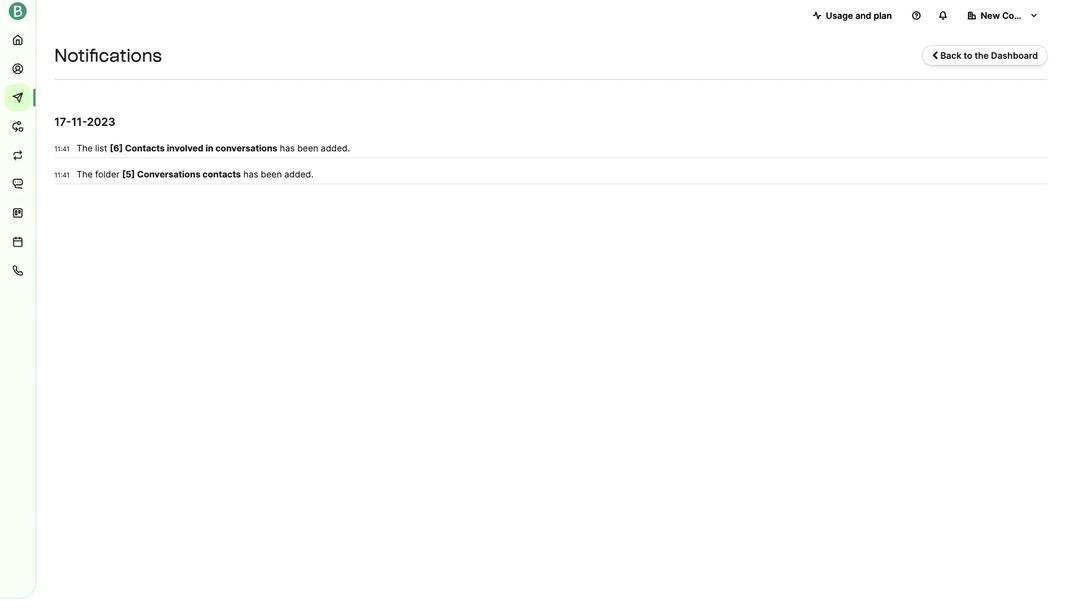 Task type: describe. For each thing, give the bounding box(es) containing it.
11:41 for the list
[[54, 145, 70, 153]]

the list [6] contacts involved in conversations has been added.
[[77, 143, 350, 154]]

conversations
[[216, 143, 278, 154]]

the
[[975, 50, 989, 61]]

contacts
[[125, 143, 165, 154]]

list
[[95, 143, 107, 154]]

17-11-2023
[[54, 115, 115, 129]]

the folder [5] conversations contacts has been added.
[[77, 169, 314, 180]]

conversations
[[137, 169, 201, 180]]

plan
[[874, 10, 892, 21]]

in
[[206, 143, 214, 154]]

usage and plan button
[[804, 4, 901, 27]]

folder
[[95, 169, 120, 180]]

back to the dashboard link
[[923, 46, 1048, 65]]

[6]
[[110, 143, 123, 154]]

2023
[[87, 115, 115, 129]]

and
[[856, 10, 872, 21]]

11-
[[71, 115, 87, 129]]

involved
[[167, 143, 204, 154]]

usage
[[826, 10, 854, 21]]

1 vertical spatial been
[[261, 169, 282, 180]]

company
[[1003, 10, 1044, 21]]



Task type: vqa. For each thing, say whether or not it's contained in the screenshot.
'New Company' button
yes



Task type: locate. For each thing, give the bounding box(es) containing it.
1 vertical spatial added.
[[284, 169, 314, 180]]

1 11:41 from the top
[[54, 145, 70, 153]]

chevron left image
[[932, 51, 939, 60]]

been
[[297, 143, 319, 154], [261, 169, 282, 180]]

dashboard
[[992, 50, 1038, 61]]

new company button
[[959, 4, 1048, 27]]

the left list
[[77, 143, 93, 154]]

0 vertical spatial 11:41
[[54, 145, 70, 153]]

17-
[[54, 115, 71, 129]]

1 horizontal spatial added.
[[321, 143, 350, 154]]

the for the folder
[[77, 169, 93, 180]]

2 the from the top
[[77, 169, 93, 180]]

0 vertical spatial added.
[[321, 143, 350, 154]]

1 vertical spatial the
[[77, 169, 93, 180]]

2 11:41 from the top
[[54, 171, 70, 179]]

1 the from the top
[[77, 143, 93, 154]]

1 vertical spatial has
[[244, 169, 258, 180]]

to
[[964, 50, 973, 61]]

back
[[941, 50, 962, 61]]

0 vertical spatial the
[[77, 143, 93, 154]]

0 horizontal spatial added.
[[284, 169, 314, 180]]

11:41 down 17-
[[54, 145, 70, 153]]

1 horizontal spatial been
[[297, 143, 319, 154]]

0 horizontal spatial been
[[261, 169, 282, 180]]

11:41 for the folder
[[54, 171, 70, 179]]

the left folder
[[77, 169, 93, 180]]

the for the list
[[77, 143, 93, 154]]

usage and plan
[[826, 10, 892, 21]]

1 vertical spatial 11:41
[[54, 171, 70, 179]]

the
[[77, 143, 93, 154], [77, 169, 93, 180]]

11:41 left folder
[[54, 171, 70, 179]]

contacts
[[203, 169, 241, 180]]

0 vertical spatial been
[[297, 143, 319, 154]]

0 vertical spatial has
[[280, 143, 295, 154]]

added.
[[321, 143, 350, 154], [284, 169, 314, 180]]

0 horizontal spatial has
[[244, 169, 258, 180]]

new company
[[981, 10, 1044, 21]]

has down conversations in the left of the page
[[244, 169, 258, 180]]

back to the dashboard
[[939, 50, 1038, 61]]

notifications
[[54, 45, 162, 66]]

has
[[280, 143, 295, 154], [244, 169, 258, 180]]

1 horizontal spatial has
[[280, 143, 295, 154]]

[5]
[[122, 169, 135, 180]]

11:41
[[54, 145, 70, 153], [54, 171, 70, 179]]

new
[[981, 10, 1001, 21]]

has right conversations in the left of the page
[[280, 143, 295, 154]]



